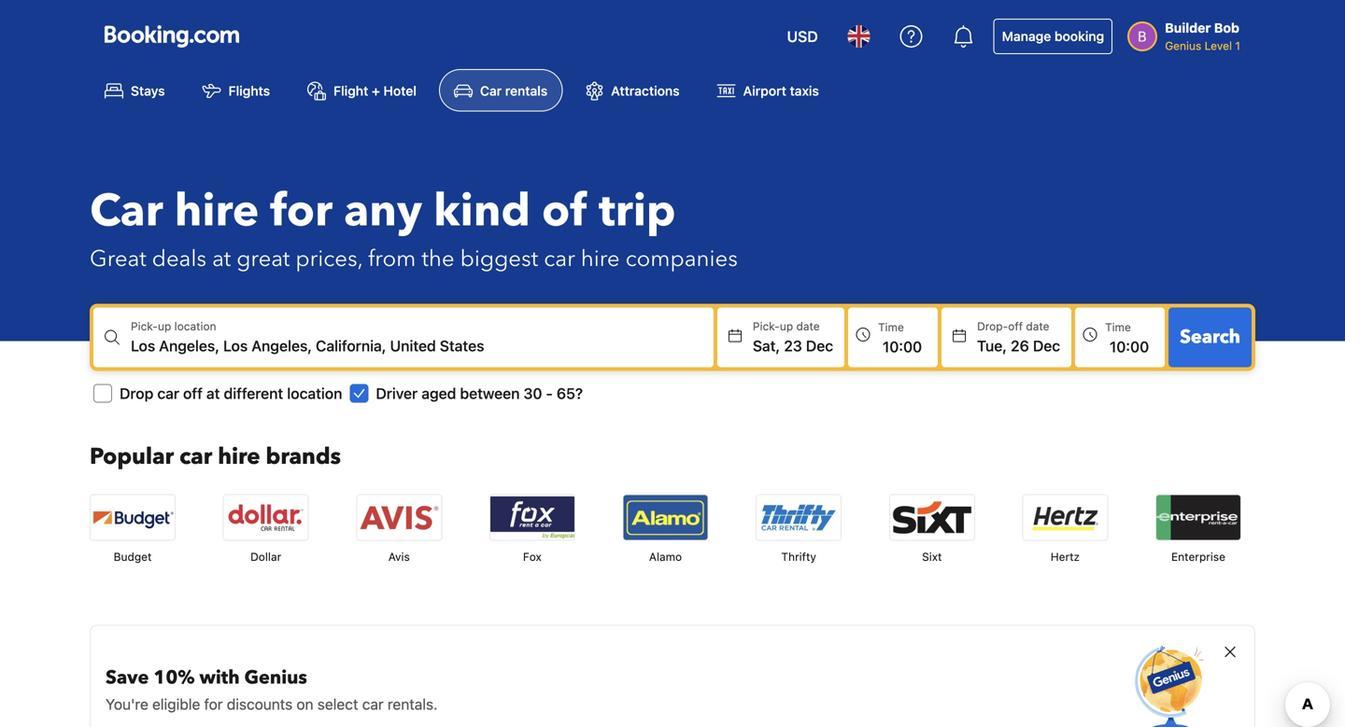 Task type: locate. For each thing, give the bounding box(es) containing it.
dec inside drop-off date tue, 26 dec
[[1033, 337, 1061, 355]]

alamo logo image
[[624, 496, 708, 540]]

0 vertical spatial car
[[480, 83, 502, 98]]

budget logo image
[[91, 496, 175, 540]]

with
[[199, 666, 240, 691]]

rentals
[[505, 83, 548, 98]]

location down deals
[[174, 320, 216, 333]]

pick- up drop
[[131, 320, 158, 333]]

biggest
[[460, 244, 538, 275]]

alamo
[[649, 551, 682, 564]]

popular
[[90, 442, 174, 473]]

drop car off at different location
[[120, 385, 342, 403]]

enterprise logo image
[[1157, 496, 1241, 540]]

at left great
[[212, 244, 231, 275]]

car
[[480, 83, 502, 98], [90, 181, 163, 242]]

2 vertical spatial hire
[[218, 442, 260, 473]]

23
[[784, 337, 802, 355]]

prices,
[[296, 244, 363, 275]]

car inside the car hire for any kind of trip great deals at great prices, from the biggest car hire companies
[[544, 244, 575, 275]]

car right select
[[362, 696, 384, 714]]

location
[[174, 320, 216, 333], [287, 385, 342, 403]]

car up great
[[90, 181, 163, 242]]

pick-
[[131, 320, 158, 333], [753, 320, 780, 333]]

10%
[[154, 666, 195, 691]]

for inside the car hire for any kind of trip great deals at great prices, from the biggest car hire companies
[[270, 181, 333, 242]]

usd
[[787, 28, 818, 45]]

hire up deals
[[174, 181, 259, 242]]

save 10% with genius you're eligible for discounts on select car rentals.
[[106, 666, 438, 714]]

date up 26 on the top right
[[1026, 320, 1050, 333]]

0 vertical spatial location
[[174, 320, 216, 333]]

0 vertical spatial hire
[[174, 181, 259, 242]]

for up prices,
[[270, 181, 333, 242]]

dec
[[806, 337, 834, 355], [1033, 337, 1061, 355]]

fox
[[523, 551, 542, 564]]

hertz logo image
[[1024, 496, 1108, 540]]

1 horizontal spatial location
[[287, 385, 342, 403]]

dec right the 23
[[806, 337, 834, 355]]

stays link
[[90, 69, 180, 111]]

for down with
[[204, 696, 223, 714]]

dec right 26 on the top right
[[1033, 337, 1061, 355]]

trip
[[599, 181, 676, 242]]

1 horizontal spatial genius
[[1165, 39, 1202, 52]]

budget
[[114, 551, 152, 564]]

date inside pick-up date sat, 23 dec
[[797, 320, 820, 333]]

driver
[[376, 385, 418, 403]]

2 pick- from the left
[[753, 320, 780, 333]]

off right drop
[[183, 385, 203, 403]]

car left rentals
[[480, 83, 502, 98]]

deals
[[152, 244, 207, 275]]

at
[[212, 244, 231, 275], [206, 385, 220, 403]]

0 vertical spatial for
[[270, 181, 333, 242]]

off up 26 on the top right
[[1008, 320, 1023, 333]]

0 vertical spatial genius
[[1165, 39, 1202, 52]]

1 horizontal spatial up
[[780, 320, 793, 333]]

date up the 23
[[797, 320, 820, 333]]

car
[[544, 244, 575, 275], [157, 385, 179, 403], [179, 442, 212, 473], [362, 696, 384, 714]]

1 dec from the left
[[806, 337, 834, 355]]

1 horizontal spatial car
[[480, 83, 502, 98]]

level
[[1205, 39, 1233, 52]]

pick- up sat,
[[753, 320, 780, 333]]

airport
[[743, 83, 787, 98]]

date
[[797, 320, 820, 333], [1026, 320, 1050, 333]]

date inside drop-off date tue, 26 dec
[[1026, 320, 1050, 333]]

drop-
[[977, 320, 1008, 333]]

up inside pick-up date sat, 23 dec
[[780, 320, 793, 333]]

car right drop
[[157, 385, 179, 403]]

pick- inside pick-up date sat, 23 dec
[[753, 320, 780, 333]]

2 dec from the left
[[1033, 337, 1061, 355]]

dec inside pick-up date sat, 23 dec
[[806, 337, 834, 355]]

1 vertical spatial car
[[90, 181, 163, 242]]

26
[[1011, 337, 1030, 355]]

0 horizontal spatial pick-
[[131, 320, 158, 333]]

great
[[237, 244, 290, 275]]

manage booking link
[[994, 19, 1113, 54]]

0 horizontal spatial up
[[158, 320, 171, 333]]

2 date from the left
[[1026, 320, 1050, 333]]

up up the 23
[[780, 320, 793, 333]]

flight + hotel link
[[293, 69, 432, 111]]

pick-up location
[[131, 320, 216, 333]]

hire down drop car off at different location
[[218, 442, 260, 473]]

0 horizontal spatial date
[[797, 320, 820, 333]]

1 horizontal spatial off
[[1008, 320, 1023, 333]]

hire down of
[[581, 244, 620, 275]]

1 up from the left
[[158, 320, 171, 333]]

fox logo image
[[490, 496, 575, 540]]

1 pick- from the left
[[131, 320, 158, 333]]

car down of
[[544, 244, 575, 275]]

1 date from the left
[[797, 320, 820, 333]]

car right the "popular"
[[179, 442, 212, 473]]

genius up discounts
[[244, 666, 307, 691]]

65?
[[557, 385, 583, 403]]

0 horizontal spatial car
[[90, 181, 163, 242]]

1 vertical spatial for
[[204, 696, 223, 714]]

up down deals
[[158, 320, 171, 333]]

pick-up date sat, 23 dec
[[753, 320, 834, 355]]

genius down the builder
[[1165, 39, 1202, 52]]

hertz
[[1051, 551, 1080, 564]]

off
[[1008, 320, 1023, 333], [183, 385, 203, 403]]

for
[[270, 181, 333, 242], [204, 696, 223, 714]]

1 vertical spatial hire
[[581, 244, 620, 275]]

rentals.
[[388, 696, 438, 714]]

0 vertical spatial off
[[1008, 320, 1023, 333]]

1 horizontal spatial dec
[[1033, 337, 1061, 355]]

2 up from the left
[[780, 320, 793, 333]]

discounts
[[227, 696, 293, 714]]

0 horizontal spatial dec
[[806, 337, 834, 355]]

genius
[[1165, 39, 1202, 52], [244, 666, 307, 691]]

attractions
[[611, 83, 680, 98]]

0 vertical spatial at
[[212, 244, 231, 275]]

manage booking
[[1002, 29, 1105, 44]]

car for rentals
[[480, 83, 502, 98]]

0 horizontal spatial for
[[204, 696, 223, 714]]

-
[[546, 385, 553, 403]]

avis logo image
[[357, 496, 441, 540]]

car rentals link
[[439, 69, 563, 111]]

pick- for pick-up location
[[131, 320, 158, 333]]

up
[[158, 320, 171, 333], [780, 320, 793, 333]]

popular car hire brands
[[90, 442, 341, 473]]

1 horizontal spatial date
[[1026, 320, 1050, 333]]

0 horizontal spatial genius
[[244, 666, 307, 691]]

hire
[[174, 181, 259, 242], [581, 244, 620, 275], [218, 442, 260, 473]]

car inside the car hire for any kind of trip great deals at great prices, from the biggest car hire companies
[[90, 181, 163, 242]]

1 vertical spatial off
[[183, 385, 203, 403]]

0 horizontal spatial location
[[174, 320, 216, 333]]

taxis
[[790, 83, 819, 98]]

1 vertical spatial genius
[[244, 666, 307, 691]]

location right the different
[[287, 385, 342, 403]]

at left the different
[[206, 385, 220, 403]]

1 horizontal spatial pick-
[[753, 320, 780, 333]]

sixt logo image
[[890, 496, 974, 540]]

1 horizontal spatial for
[[270, 181, 333, 242]]



Task type: vqa. For each thing, say whether or not it's contained in the screenshot.
the left date
yes



Task type: describe. For each thing, give the bounding box(es) containing it.
great
[[90, 244, 146, 275]]

kind
[[434, 181, 531, 242]]

1 vertical spatial location
[[287, 385, 342, 403]]

booking
[[1055, 29, 1105, 44]]

aged
[[422, 385, 456, 403]]

date for 26
[[1026, 320, 1050, 333]]

flight
[[334, 83, 368, 98]]

hotel
[[384, 83, 417, 98]]

any
[[344, 181, 422, 242]]

brands
[[266, 442, 341, 473]]

stays
[[131, 83, 165, 98]]

for inside 'save 10% with genius you're eligible for discounts on select car rentals.'
[[204, 696, 223, 714]]

drop-off date tue, 26 dec
[[977, 320, 1061, 355]]

enterprise
[[1172, 551, 1226, 564]]

of
[[542, 181, 588, 242]]

on
[[297, 696, 314, 714]]

builder
[[1165, 20, 1211, 36]]

save
[[106, 666, 149, 691]]

dollar logo image
[[224, 496, 308, 540]]

flight + hotel
[[334, 83, 417, 98]]

drop
[[120, 385, 154, 403]]

between
[[460, 385, 520, 403]]

manage
[[1002, 29, 1051, 44]]

dec for sat, 23 dec
[[806, 337, 834, 355]]

up for pick-up location
[[158, 320, 171, 333]]

at inside the car hire for any kind of trip great deals at great prices, from the biggest car hire companies
[[212, 244, 231, 275]]

car inside 'save 10% with genius you're eligible for discounts on select car rentals.'
[[362, 696, 384, 714]]

attractions link
[[570, 69, 695, 111]]

+
[[372, 83, 380, 98]]

usd button
[[776, 14, 829, 59]]

the
[[422, 244, 455, 275]]

flights link
[[187, 69, 285, 111]]

1
[[1236, 39, 1241, 52]]

car for hire
[[90, 181, 163, 242]]

sixt
[[922, 551, 942, 564]]

select
[[318, 696, 358, 714]]

thrifty logo image
[[757, 496, 841, 540]]

pick- for pick-up date sat, 23 dec
[[753, 320, 780, 333]]

from
[[368, 244, 416, 275]]

0 horizontal spatial off
[[183, 385, 203, 403]]

genius inside 'save 10% with genius you're eligible for discounts on select car rentals.'
[[244, 666, 307, 691]]

you're
[[106, 696, 148, 714]]

dollar
[[251, 551, 281, 564]]

driver aged between 30 - 65?
[[376, 385, 583, 403]]

dec for tue, 26 dec
[[1033, 337, 1061, 355]]

search button
[[1169, 308, 1252, 368]]

flights
[[229, 83, 270, 98]]

eligible
[[152, 696, 200, 714]]

30
[[524, 385, 542, 403]]

sat,
[[753, 337, 780, 355]]

car hire for any kind of trip great deals at great prices, from the biggest car hire companies
[[90, 181, 738, 275]]

builder bob genius level 1
[[1165, 20, 1241, 52]]

thrifty
[[782, 551, 817, 564]]

bob
[[1215, 20, 1240, 36]]

genius inside builder bob genius level 1
[[1165, 39, 1202, 52]]

airport taxis link
[[702, 69, 834, 111]]

booking.com online hotel reservations image
[[105, 25, 239, 48]]

airport taxis
[[743, 83, 819, 98]]

search
[[1180, 325, 1241, 350]]

date for 23
[[797, 320, 820, 333]]

car rentals
[[480, 83, 548, 98]]

avis
[[388, 551, 410, 564]]

tue,
[[977, 337, 1007, 355]]

companies
[[626, 244, 738, 275]]

Pick-up location field
[[131, 335, 714, 357]]

up for pick-up date sat, 23 dec
[[780, 320, 793, 333]]

1 vertical spatial at
[[206, 385, 220, 403]]

different
[[224, 385, 283, 403]]

off inside drop-off date tue, 26 dec
[[1008, 320, 1023, 333]]



